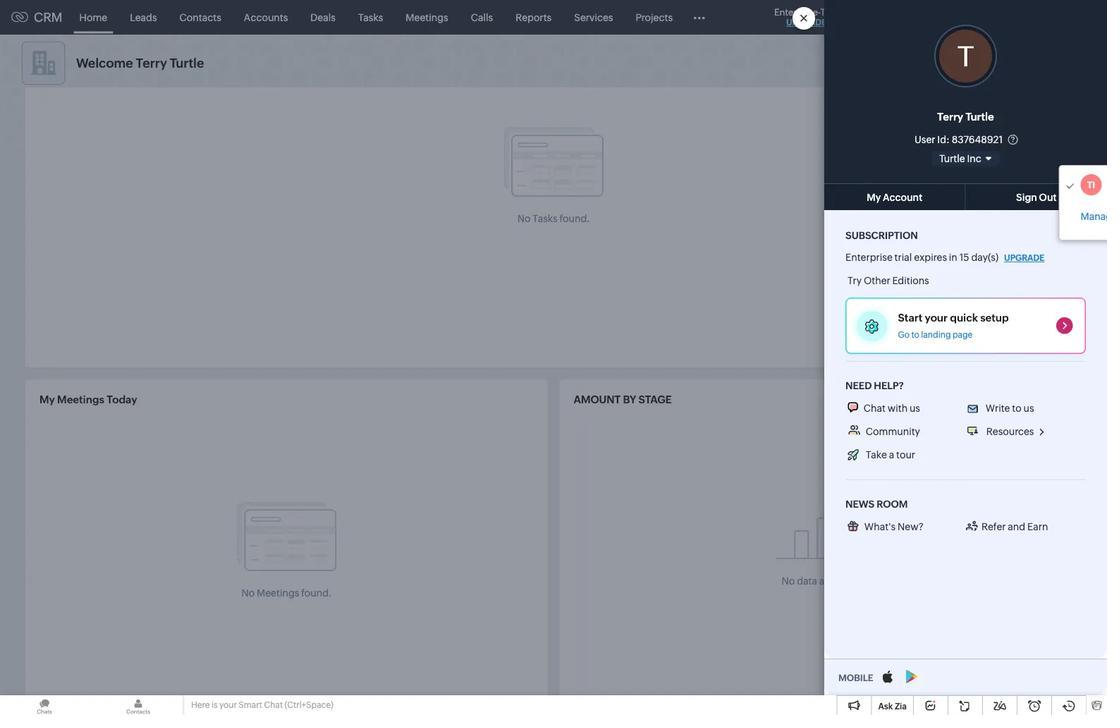 Task type: describe. For each thing, give the bounding box(es) containing it.
deals
[[311, 12, 336, 23]]

contacts image
[[94, 695, 183, 715]]

no for no meetings found.
[[241, 588, 255, 599]]

no for no data available
[[782, 576, 795, 587]]

1 vertical spatial turtle
[[966, 111, 994, 123]]

calls link
[[460, 0, 504, 34]]

reports link
[[504, 0, 563, 34]]

found. for no meetings found.
[[301, 588, 332, 599]]

deals link
[[299, 0, 347, 34]]

trial
[[895, 252, 912, 263]]

terry turtle
[[937, 111, 994, 123]]

try other editions
[[848, 275, 929, 286]]

your inside start your quick setup go to landing page
[[925, 312, 948, 324]]

accounts link
[[233, 0, 299, 34]]

enterprise
[[846, 252, 893, 263]]

meetings for my meetings today
[[57, 394, 104, 406]]

no data available
[[782, 576, 860, 587]]

1 vertical spatial view
[[940, 85, 963, 96]]

1 horizontal spatial to
[[1012, 403, 1022, 414]]

my account
[[867, 191, 923, 203]]

take
[[866, 449, 887, 460]]

enterprise-trial upgrade
[[774, 7, 839, 27]]

leads link
[[119, 0, 168, 34]]

a
[[889, 449, 894, 460]]

room
[[877, 498, 908, 509]]

0 vertical spatial view
[[1031, 59, 1054, 70]]

take a tour link
[[846, 448, 918, 462]]

go to landing page link
[[898, 330, 973, 340]]

upgrade link
[[1002, 251, 1047, 265]]

out
[[1039, 191, 1057, 203]]

Turtle Inc field
[[883, 152, 1049, 166]]

no tasks found.
[[517, 213, 590, 224]]

found. for no tasks found.
[[560, 213, 590, 224]]

new!
[[986, 126, 1003, 134]]

reports
[[516, 12, 552, 23]]

today
[[107, 394, 137, 406]]

crm
[[34, 10, 62, 25]]

crm link
[[11, 10, 62, 25]]

15
[[960, 252, 970, 263]]

chat with us element
[[848, 402, 862, 413]]

take a tour
[[866, 449, 916, 460]]

and
[[1008, 521, 1026, 532]]

services
[[574, 12, 613, 23]]

upgrade
[[786, 18, 827, 27]]

(ctrl+space)
[[285, 700, 333, 710]]

trial
[[821, 7, 839, 17]]

turtle inc
[[940, 153, 982, 164]]

try
[[848, 275, 862, 286]]

chat with us
[[864, 403, 920, 414]]

go
[[898, 330, 910, 339]]

1 horizontal spatial tasks
[[533, 213, 558, 224]]

what's new?
[[865, 521, 924, 532]]

1 horizontal spatial page
[[987, 147, 1010, 158]]

account
[[883, 191, 923, 203]]

projects link
[[624, 0, 684, 34]]

meetings link
[[394, 0, 460, 34]]

projects
[[636, 12, 673, 23]]

amount by stage
[[574, 394, 672, 406]]

available
[[819, 576, 860, 587]]

0 horizontal spatial classic
[[906, 85, 938, 96]]

terry for terry turtle's home
[[906, 104, 929, 116]]

my account button
[[825, 183, 966, 210]]

resources
[[987, 426, 1034, 437]]

sign out button
[[966, 183, 1107, 210]]

editions
[[893, 275, 929, 286]]

tour
[[896, 449, 916, 460]]

meetings for no meetings found.
[[257, 588, 299, 599]]

subscription
[[846, 229, 918, 241]]

tasks inside tasks link
[[358, 12, 383, 23]]

0 vertical spatial chat
[[864, 403, 886, 414]]

ti
[[1087, 180, 1095, 190]]

welcome
[[76, 56, 133, 70]]

837648921
[[952, 134, 1003, 145]]

community
[[866, 426, 920, 437]]

terry turtle's home
[[906, 104, 994, 116]]

1 vertical spatial classic view
[[906, 85, 963, 96]]

to inside start your quick setup go to landing page
[[912, 330, 920, 339]]

my for my account
[[867, 191, 881, 203]]

turtle's
[[931, 104, 964, 116]]

enterprise trial expires in 15 day(s) upgrade
[[846, 252, 1045, 263]]

0 vertical spatial turtle
[[170, 56, 204, 70]]

terry for terry turtle
[[937, 111, 964, 123]]

need
[[846, 380, 872, 391]]

upgrade
[[1004, 253, 1045, 263]]

welcome terry turtle
[[76, 56, 204, 70]]

start your quick setup go to landing page
[[898, 312, 1009, 339]]

customize home page link
[[892, 147, 1036, 158]]

enterprise-
[[774, 7, 821, 17]]

chats image
[[0, 695, 89, 715]]

ask zia
[[878, 701, 907, 711]]

home inside manager's home new!
[[956, 127, 984, 138]]

need help?
[[846, 380, 904, 391]]

in
[[949, 252, 958, 263]]



Task type: locate. For each thing, give the bounding box(es) containing it.
0 horizontal spatial your
[[219, 700, 237, 710]]

1 horizontal spatial no
[[517, 213, 531, 224]]

0 horizontal spatial view
[[940, 85, 963, 96]]

tasks link
[[347, 0, 394, 34]]

1 vertical spatial your
[[219, 700, 237, 710]]

0 horizontal spatial meetings
[[57, 394, 104, 406]]

terry turtle link
[[937, 109, 994, 126]]

0 vertical spatial to
[[912, 330, 920, 339]]

is
[[212, 700, 218, 710]]

meetings inside meetings link
[[406, 12, 448, 23]]

turtle down contacts link on the left of page
[[170, 56, 204, 70]]

0 horizontal spatial us
[[910, 403, 920, 414]]

contacts
[[180, 12, 221, 23]]

what's new? link
[[846, 520, 964, 533]]

2 us from the left
[[1024, 403, 1034, 414]]

earn
[[1028, 521, 1048, 532]]

0 horizontal spatial page
[[953, 330, 973, 339]]

0 vertical spatial classic
[[997, 59, 1029, 70]]

2 vertical spatial turtle
[[940, 153, 965, 164]]

0 horizontal spatial turtle
[[170, 56, 204, 70]]

user id: 837648921
[[915, 134, 1003, 145]]

terry turtle's home link
[[892, 104, 1036, 116]]

turtle
[[170, 56, 204, 70], [966, 111, 994, 123], [940, 153, 965, 164]]

refer
[[982, 521, 1006, 532]]

ask
[[878, 701, 893, 711]]

us for write to us
[[1024, 403, 1034, 414]]

0 horizontal spatial terry
[[136, 56, 167, 70]]

0 horizontal spatial my
[[39, 394, 55, 406]]

classic view link
[[997, 59, 1075, 70], [892, 85, 1036, 96]]

user
[[915, 134, 936, 145]]

page down "quick" in the top right of the page
[[953, 330, 973, 339]]

1 horizontal spatial found.
[[560, 213, 590, 224]]

other
[[864, 275, 891, 286]]

0 horizontal spatial tasks
[[358, 12, 383, 23]]

1 vertical spatial no
[[782, 576, 795, 587]]

amount
[[574, 394, 621, 406]]

news
[[846, 498, 875, 509]]

smart
[[239, 700, 262, 710]]

terry up manager's home new!
[[937, 111, 964, 123]]

my meetings today
[[39, 394, 137, 406]]

your right is
[[219, 700, 237, 710]]

page down "new!"
[[987, 147, 1010, 158]]

to right write
[[1012, 403, 1022, 414]]

here
[[191, 700, 210, 710]]

meetings
[[406, 12, 448, 23], [57, 394, 104, 406], [257, 588, 299, 599]]

1 vertical spatial classic
[[906, 85, 938, 96]]

turtle inside 'field'
[[940, 153, 965, 164]]

my inside button
[[867, 191, 881, 203]]

1 vertical spatial to
[[1012, 403, 1022, 414]]

tasks
[[358, 12, 383, 23], [533, 213, 558, 224]]

1 vertical spatial found.
[[301, 588, 332, 599]]

manager's home new!
[[906, 126, 1003, 138]]

0 horizontal spatial chat
[[264, 700, 283, 710]]

1 horizontal spatial classic
[[997, 59, 1029, 70]]

view
[[1031, 59, 1054, 70], [940, 85, 963, 96]]

0 vertical spatial tasks
[[358, 12, 383, 23]]

0 vertical spatial meetings
[[406, 12, 448, 23]]

1 vertical spatial tasks
[[533, 213, 558, 224]]

1 horizontal spatial view
[[1031, 59, 1054, 70]]

classic view
[[997, 59, 1054, 70], [906, 85, 963, 96]]

1 us from the left
[[910, 403, 920, 414]]

2 horizontal spatial meetings
[[406, 12, 448, 23]]

ti option
[[1060, 169, 1107, 200]]

turtle up "new!"
[[966, 111, 994, 123]]

start
[[898, 312, 923, 324]]

0 horizontal spatial no
[[241, 588, 255, 599]]

terry down leads 'link'
[[136, 56, 167, 70]]

1 horizontal spatial chat
[[864, 403, 886, 414]]

setup
[[981, 312, 1009, 324]]

data
[[797, 576, 817, 587]]

turtle down user id: 837648921
[[940, 153, 965, 164]]

0 vertical spatial found.
[[560, 213, 590, 224]]

page
[[987, 147, 1010, 158], [953, 330, 973, 339]]

quick
[[950, 312, 978, 324]]

0 vertical spatial my
[[867, 191, 881, 203]]

chat with us image
[[848, 402, 858, 413]]

2 vertical spatial no
[[241, 588, 255, 599]]

my for my meetings today
[[39, 394, 55, 406]]

1 vertical spatial meetings
[[57, 394, 104, 406]]

0 horizontal spatial to
[[912, 330, 920, 339]]

page inside start your quick setup go to landing page
[[953, 330, 973, 339]]

2 horizontal spatial terry
[[937, 111, 964, 123]]

chat right chat with us element
[[864, 403, 886, 414]]

help?
[[874, 380, 904, 391]]

sign
[[1016, 191, 1037, 203]]

0 vertical spatial no
[[517, 213, 531, 224]]

1 vertical spatial my
[[39, 394, 55, 406]]

by
[[623, 394, 636, 406]]

customize home page
[[906, 147, 1010, 158]]

zia
[[895, 701, 907, 711]]

1 vertical spatial page
[[953, 330, 973, 339]]

inc
[[967, 153, 982, 164]]

accounts
[[244, 12, 288, 23]]

no for no tasks found.
[[517, 213, 531, 224]]

us
[[910, 403, 920, 414], [1024, 403, 1034, 414]]

classic up terry turtle's home link
[[997, 59, 1029, 70]]

1 vertical spatial chat
[[264, 700, 283, 710]]

refer and earn
[[982, 521, 1048, 532]]

what's
[[865, 521, 896, 532]]

0 vertical spatial classic view
[[997, 59, 1054, 70]]

classic up 'turtle's'
[[906, 85, 938, 96]]

leads
[[130, 12, 157, 23]]

found.
[[560, 213, 590, 224], [301, 588, 332, 599]]

0 vertical spatial classic view link
[[997, 59, 1075, 70]]

2 horizontal spatial turtle
[[966, 111, 994, 123]]

sign out
[[1016, 191, 1057, 203]]

us right "with"
[[910, 403, 920, 414]]

to right go on the top of page
[[912, 330, 920, 339]]

write
[[986, 403, 1010, 414]]

here is your smart chat (ctrl+space)
[[191, 700, 333, 710]]

0 horizontal spatial classic view
[[906, 85, 963, 96]]

chat right smart
[[264, 700, 283, 710]]

1 horizontal spatial your
[[925, 312, 948, 324]]

manag
[[1081, 211, 1107, 222]]

1 horizontal spatial us
[[1024, 403, 1034, 414]]

landing
[[921, 330, 951, 339]]

us up resources
[[1024, 403, 1034, 414]]

1 horizontal spatial my
[[867, 191, 881, 203]]

contacts link
[[168, 0, 233, 34]]

stage
[[639, 394, 672, 406]]

expires
[[914, 252, 947, 263]]

1 horizontal spatial turtle
[[940, 153, 965, 164]]

1 horizontal spatial meetings
[[257, 588, 299, 599]]

no meetings found.
[[241, 588, 332, 599]]

mobile
[[839, 673, 874, 684]]

news room
[[846, 498, 908, 509]]

home link
[[68, 0, 119, 34]]

0 vertical spatial your
[[925, 312, 948, 324]]

1 horizontal spatial terry
[[906, 104, 929, 116]]

calls
[[471, 12, 493, 23]]

1 horizontal spatial classic view
[[997, 59, 1054, 70]]

2 vertical spatial meetings
[[257, 588, 299, 599]]

0 horizontal spatial found.
[[301, 588, 332, 599]]

0 vertical spatial page
[[987, 147, 1010, 158]]

home
[[79, 12, 107, 23], [966, 104, 994, 116], [956, 127, 984, 138], [957, 147, 985, 158]]

day(s)
[[972, 252, 999, 263]]

id:
[[938, 134, 950, 145]]

chat
[[864, 403, 886, 414], [264, 700, 283, 710]]

customize
[[906, 147, 955, 158]]

your up landing
[[925, 312, 948, 324]]

1 vertical spatial classic view link
[[892, 85, 1036, 96]]

profile pic image
[[935, 25, 997, 87]]

us for chat with us
[[910, 403, 920, 414]]

2 horizontal spatial no
[[782, 576, 795, 587]]

terry up manager's
[[906, 104, 929, 116]]



Task type: vqa. For each thing, say whether or not it's contained in the screenshot.
tour
yes



